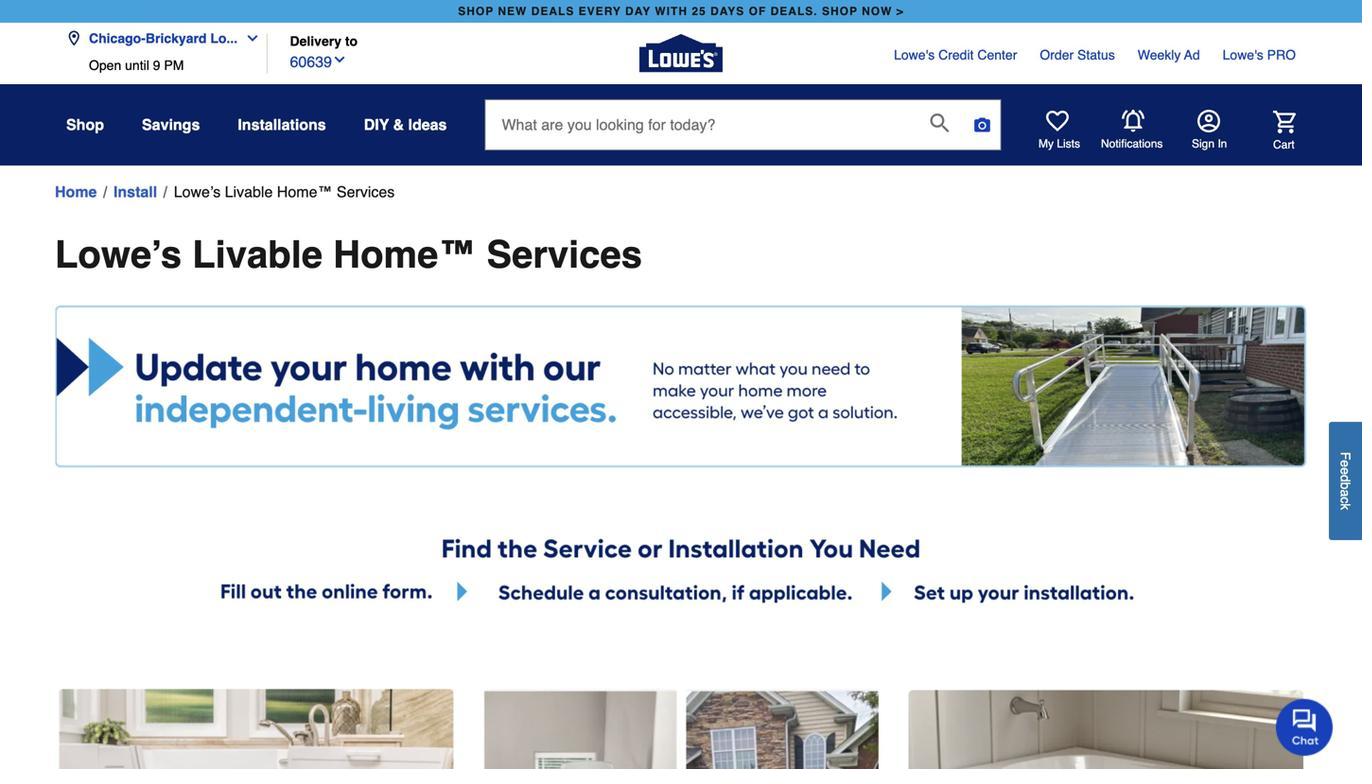Task type: vqa. For each thing, say whether or not it's contained in the screenshot.
Refrigerator for Refrigerator Water Filters
no



Task type: locate. For each thing, give the bounding box(es) containing it.
chicago-
[[89, 31, 146, 46]]

2 lowe's from the left
[[1223, 47, 1264, 62]]

e
[[1339, 460, 1354, 468], [1339, 468, 1354, 475]]

weekly ad link
[[1138, 45, 1201, 64]]

livable down lowe's livable home™ services link
[[192, 233, 323, 276]]

shop left new
[[458, 5, 494, 18]]

weekly
[[1138, 47, 1182, 62]]

sign in
[[1193, 137, 1228, 150]]

livable
[[225, 183, 273, 201], [192, 233, 323, 276]]

brickyard
[[146, 31, 207, 46]]

1 horizontal spatial services
[[487, 233, 643, 276]]

0 vertical spatial livable
[[225, 183, 273, 201]]

0 vertical spatial lowe's livable home™ services
[[174, 183, 395, 201]]

0 horizontal spatial home™
[[277, 183, 333, 201]]

lowe's livable home™ services down lowe's livable home™ services link
[[55, 233, 643, 276]]

savings
[[142, 116, 200, 133]]

ideas
[[408, 116, 447, 133]]

0 horizontal spatial shop
[[458, 5, 494, 18]]

e up b
[[1339, 468, 1354, 475]]

sign
[[1193, 137, 1215, 150]]

lowe's
[[174, 183, 221, 201], [55, 233, 182, 276]]

status
[[1078, 47, 1116, 62]]

lowe's pro link
[[1223, 45, 1297, 64]]

shop
[[458, 5, 494, 18], [822, 5, 858, 18]]

my
[[1039, 137, 1054, 150]]

60639
[[290, 53, 332, 71]]

0 vertical spatial home™
[[277, 183, 333, 201]]

diy & ideas
[[364, 116, 447, 133]]

d
[[1339, 475, 1354, 482]]

deals.
[[771, 5, 818, 18]]

>
[[897, 5, 905, 18]]

shop new deals every day with 25 days of deals. shop now >
[[458, 5, 905, 18]]

order status link
[[1041, 45, 1116, 64]]

1 horizontal spatial lowe's
[[1223, 47, 1264, 62]]

0 horizontal spatial lowe's
[[894, 47, 935, 62]]

lowe's right install
[[174, 183, 221, 201]]

chicago-brickyard lo... button
[[66, 19, 268, 58]]

1 vertical spatial lowe's
[[55, 233, 182, 276]]

new
[[498, 5, 528, 18]]

day
[[626, 5, 651, 18]]

&
[[393, 116, 404, 133]]

delivery
[[290, 34, 342, 49]]

my lists
[[1039, 137, 1081, 150]]

order
[[1041, 47, 1074, 62]]

b
[[1339, 482, 1354, 490]]

cart button
[[1247, 111, 1297, 152]]

9
[[153, 58, 160, 73]]

2 e from the top
[[1339, 468, 1354, 475]]

services
[[337, 183, 395, 201], [487, 233, 643, 276]]

lowe's livable home™ services
[[174, 183, 395, 201], [55, 233, 643, 276]]

lowe's
[[894, 47, 935, 62], [1223, 47, 1264, 62]]

lowe's home improvement logo image
[[640, 12, 723, 95]]

lowe's left "pro"
[[1223, 47, 1264, 62]]

0 vertical spatial lowe's
[[174, 183, 221, 201]]

e up d
[[1339, 460, 1354, 468]]

shop left now
[[822, 5, 858, 18]]

deals
[[532, 5, 575, 18]]

cart
[[1274, 138, 1295, 151]]

livable down installations button
[[225, 183, 273, 201]]

1 vertical spatial lowe's livable home™ services
[[55, 233, 643, 276]]

0 horizontal spatial services
[[337, 183, 395, 201]]

credit
[[939, 47, 974, 62]]

home link
[[55, 181, 97, 203]]

savings button
[[142, 108, 200, 142]]

 image
[[55, 525, 1308, 614]]

ad
[[1185, 47, 1201, 62]]

1 vertical spatial home™
[[333, 233, 476, 276]]

in
[[1218, 137, 1228, 150]]

f e e d b a c k
[[1339, 452, 1354, 510]]

camera image
[[973, 115, 992, 134]]

shop
[[66, 116, 104, 133]]

lowe's pro
[[1223, 47, 1297, 62]]

lowe's for lowe's pro
[[1223, 47, 1264, 62]]

notifications
[[1102, 137, 1164, 151]]

lists
[[1058, 137, 1081, 150]]

sign in button
[[1193, 110, 1228, 151]]

f
[[1339, 452, 1354, 460]]

a bathroom with a white step-in bathtub with a built-in seat and the tub door open. image
[[59, 690, 454, 769]]

1 vertical spatial services
[[487, 233, 643, 276]]

Search Query text field
[[486, 100, 916, 150]]

lowe's left credit
[[894, 47, 935, 62]]

lowe's home improvement notification center image
[[1123, 110, 1145, 133]]

lowe's down install link
[[55, 233, 182, 276]]

of
[[749, 5, 767, 18]]

1 horizontal spatial shop
[[822, 5, 858, 18]]

chicago-brickyard lo...
[[89, 31, 238, 46]]

chevron down image
[[332, 52, 347, 67]]

None search field
[[485, 99, 1002, 168]]

installations
[[238, 116, 326, 133]]

home™
[[277, 183, 333, 201], [333, 233, 476, 276]]

shop new deals every day with 25 days of deals. shop now > link
[[455, 0, 908, 23]]

1 lowe's from the left
[[894, 47, 935, 62]]

to
[[345, 34, 358, 49]]

center
[[978, 47, 1018, 62]]

lowe's livable home™ services down installations button
[[174, 183, 395, 201]]

a
[[1339, 490, 1354, 497]]

delivery to
[[290, 34, 358, 49]]



Task type: describe. For each thing, give the bounding box(es) containing it.
lowe's home improvement cart image
[[1274, 111, 1297, 133]]

home
[[55, 183, 97, 201]]

lowe's home improvement lists image
[[1047, 110, 1070, 133]]

lo...
[[210, 31, 238, 46]]

until
[[125, 58, 149, 73]]

chevron down image
[[238, 31, 260, 46]]

lowe's credit center
[[894, 47, 1018, 62]]

install link
[[114, 181, 157, 203]]

c
[[1339, 497, 1354, 504]]

every
[[579, 5, 622, 18]]

lowe's home improvement account image
[[1198, 110, 1221, 133]]

installations button
[[238, 108, 326, 142]]

diy
[[364, 116, 389, 133]]

search image
[[931, 114, 950, 133]]

update your home with our independent-living services. image
[[55, 306, 1308, 468]]

1 horizontal spatial home™
[[333, 233, 476, 276]]

my lists link
[[1039, 110, 1081, 151]]

60639 button
[[290, 49, 347, 73]]

pro
[[1268, 47, 1297, 62]]

lowe's livable home™ services link
[[174, 181, 395, 203]]

lowe's credit center link
[[894, 45, 1018, 64]]

1 vertical spatial livable
[[192, 233, 323, 276]]

with
[[655, 5, 688, 18]]

f e e d b a c k button
[[1330, 422, 1363, 540]]

days
[[711, 5, 745, 18]]

2 shop from the left
[[822, 5, 858, 18]]

install
[[114, 183, 157, 201]]

0 vertical spatial services
[[337, 183, 395, 201]]

open until 9 pm
[[89, 58, 184, 73]]

diy & ideas button
[[364, 108, 447, 142]]

chat invite button image
[[1277, 699, 1335, 756]]

shop button
[[66, 108, 104, 142]]

k
[[1339, 504, 1354, 510]]

pm
[[164, 58, 184, 73]]

order status
[[1041, 47, 1116, 62]]

lowe's for lowe's credit center
[[894, 47, 935, 62]]

open
[[89, 58, 121, 73]]

a beige bathroom with a white bathtub converted into a step-in tub. image
[[909, 690, 1304, 769]]

1 e from the top
[[1339, 460, 1354, 468]]

1 shop from the left
[[458, 5, 494, 18]]

now
[[862, 5, 893, 18]]

a stair lift chair inside a home and an accessibility ramp in front of a brick home. image
[[484, 690, 879, 769]]

weekly ad
[[1138, 47, 1201, 62]]

25
[[692, 5, 707, 18]]

location image
[[66, 31, 81, 46]]



